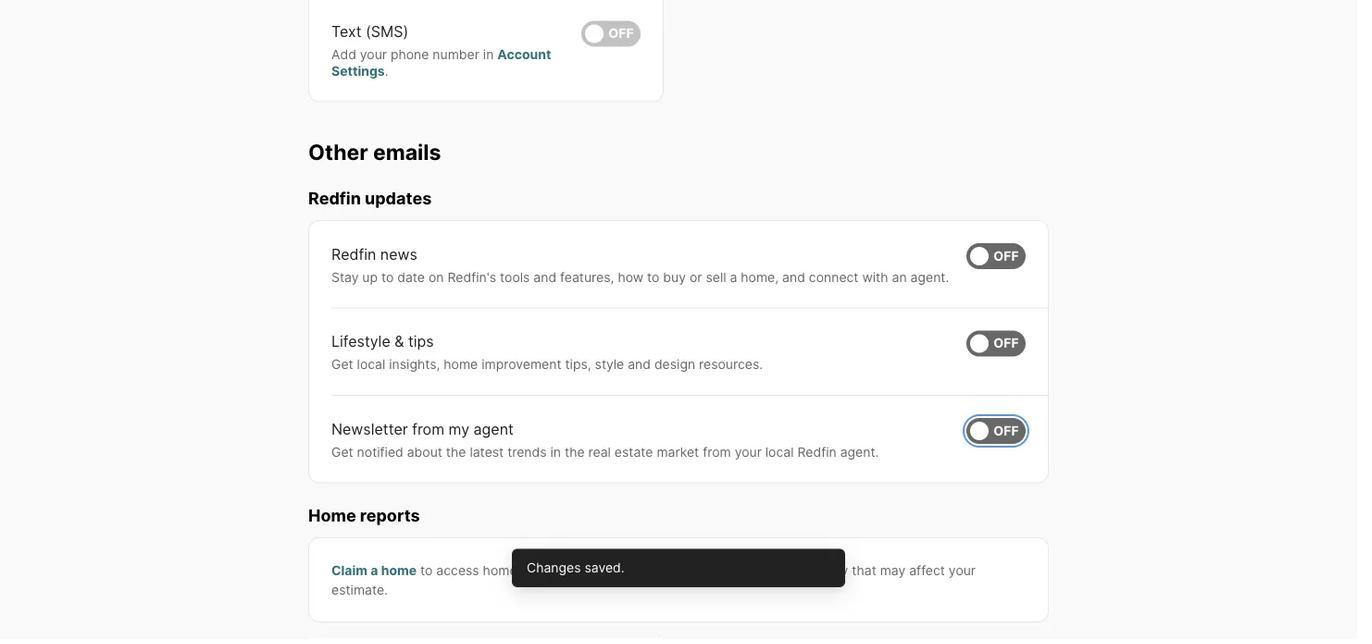 Task type: describe. For each thing, give the bounding box(es) containing it.
my
[[449, 420, 469, 438]]

account
[[497, 47, 551, 62]]

text
[[331, 23, 362, 41]]

emails
[[373, 139, 441, 165]]

&
[[395, 333, 404, 351]]

newsletter from my agent get notified about the latest trends in the real estate market from your local redfin agent.
[[331, 420, 879, 460]]

resources.
[[699, 357, 763, 372]]

access
[[436, 563, 479, 578]]

market
[[657, 444, 699, 460]]

agent. inside newsletter from my agent get notified about the latest trends in the real estate market from your local redfin agent.
[[840, 444, 879, 460]]

phone
[[391, 47, 429, 62]]

1 horizontal spatial from
[[703, 444, 731, 460]]

connect
[[809, 269, 859, 285]]

features,
[[560, 269, 614, 285]]

your inside to access home reports and get notifications for homes selling nearby that may affect your estimate.
[[949, 563, 976, 578]]

agent
[[474, 420, 514, 438]]

account settings
[[331, 47, 551, 79]]

account settings link
[[331, 47, 551, 79]]

a inside "redfin news stay up to date on redfin's tools and features, how to buy or sell a home, and connect with an agent."
[[730, 269, 737, 285]]

saved.
[[585, 561, 625, 576]]

settings
[[331, 63, 385, 79]]

reports inside to access home reports and get notifications for homes selling nearby that may affect your estimate.
[[521, 563, 565, 578]]

other emails
[[308, 139, 441, 165]]

estate
[[614, 444, 653, 460]]

homes
[[719, 563, 760, 578]]

redfin for redfin updates
[[308, 188, 361, 209]]

home,
[[741, 269, 779, 285]]

claim
[[331, 563, 368, 578]]

for
[[698, 563, 715, 578]]

date
[[397, 269, 425, 285]]

and inside to access home reports and get notifications for homes selling nearby that may affect your estimate.
[[569, 563, 592, 578]]

.
[[385, 63, 388, 79]]

other
[[308, 139, 368, 165]]

get
[[595, 563, 615, 578]]

nearby
[[806, 563, 848, 578]]

add your phone number in
[[331, 47, 497, 62]]

redfin news stay up to date on redfin's tools and features, how to buy or sell a home, and connect with an agent.
[[331, 245, 949, 285]]

with
[[862, 269, 888, 285]]

home inside lifestyle & tips get local insights, home improvement tips, style and design resources.
[[444, 357, 478, 372]]

home reports
[[308, 506, 420, 526]]

and inside lifestyle & tips get local insights, home improvement tips, style and design resources.
[[628, 357, 651, 372]]

in inside newsletter from my agent get notified about the latest trends in the real estate market from your local redfin agent.
[[550, 444, 561, 460]]

off for tips
[[993, 336, 1019, 351]]

sell
[[706, 269, 726, 285]]

notifications
[[619, 563, 694, 578]]

on
[[429, 269, 444, 285]]

0 horizontal spatial to
[[381, 269, 394, 285]]

buy
[[663, 269, 686, 285]]

that
[[852, 563, 876, 578]]

0 horizontal spatial from
[[412, 420, 444, 438]]

to inside to access home reports and get notifications for homes selling nearby that may affect your estimate.
[[420, 563, 433, 578]]

0 horizontal spatial in
[[483, 47, 494, 62]]

and right home,
[[782, 269, 805, 285]]



Task type: locate. For each thing, give the bounding box(es) containing it.
local
[[357, 357, 385, 372], [765, 444, 794, 460]]

and left get
[[569, 563, 592, 578]]

1 vertical spatial local
[[765, 444, 794, 460]]

latest
[[470, 444, 504, 460]]

0 vertical spatial a
[[730, 269, 737, 285]]

home
[[308, 506, 356, 526]]

home for claim a home
[[381, 563, 417, 578]]

redfin inside "redfin news stay up to date on redfin's tools and features, how to buy or sell a home, and connect with an agent."
[[331, 245, 376, 263]]

a right sell
[[730, 269, 737, 285]]

trends
[[507, 444, 547, 460]]

reports
[[360, 506, 420, 526], [521, 563, 565, 578]]

tools
[[500, 269, 530, 285]]

0 vertical spatial in
[[483, 47, 494, 62]]

redfin for redfin news stay up to date on redfin's tools and features, how to buy or sell a home, and connect with an agent.
[[331, 245, 376, 263]]

1 get from the top
[[331, 357, 353, 372]]

changes saved.
[[527, 561, 625, 576]]

affect
[[909, 563, 945, 578]]

your
[[360, 47, 387, 62], [735, 444, 762, 460], [949, 563, 976, 578]]

None checkbox
[[966, 243, 1026, 269], [966, 418, 1026, 444], [966, 243, 1026, 269], [966, 418, 1026, 444]]

home for to access home reports and get notifications for homes selling nearby that may affect your estimate.
[[483, 563, 517, 578]]

1 horizontal spatial to
[[420, 563, 433, 578]]

design
[[654, 357, 695, 372]]

1 vertical spatial from
[[703, 444, 731, 460]]

estimate.
[[331, 582, 388, 598]]

2 the from the left
[[565, 444, 585, 460]]

to left buy
[[647, 269, 659, 285]]

to right up
[[381, 269, 394, 285]]

a up estimate.
[[371, 563, 378, 578]]

off for my
[[993, 423, 1019, 439]]

and right style
[[628, 357, 651, 372]]

style
[[595, 357, 624, 372]]

claim a home
[[331, 563, 417, 578]]

0 horizontal spatial a
[[371, 563, 378, 578]]

off for stay
[[993, 248, 1019, 264]]

0 vertical spatial reports
[[360, 506, 420, 526]]

a
[[730, 269, 737, 285], [371, 563, 378, 578]]

tips
[[408, 333, 434, 351]]

an
[[892, 269, 907, 285]]

local inside lifestyle & tips get local insights, home improvement tips, style and design resources.
[[357, 357, 385, 372]]

0 horizontal spatial home
[[381, 563, 417, 578]]

1 horizontal spatial home
[[444, 357, 478, 372]]

1 vertical spatial redfin
[[331, 245, 376, 263]]

and
[[534, 269, 556, 285], [782, 269, 805, 285], [628, 357, 651, 372], [569, 563, 592, 578]]

selling
[[763, 563, 802, 578]]

1 vertical spatial reports
[[521, 563, 565, 578]]

from up about
[[412, 420, 444, 438]]

get down lifestyle
[[331, 357, 353, 372]]

lifestyle & tips get local insights, home improvement tips, style and design resources.
[[331, 333, 763, 372]]

get
[[331, 357, 353, 372], [331, 444, 353, 460]]

2 horizontal spatial your
[[949, 563, 976, 578]]

0 vertical spatial redfin
[[308, 188, 361, 209]]

your up .
[[360, 47, 387, 62]]

the
[[446, 444, 466, 460], [565, 444, 585, 460]]

1 horizontal spatial your
[[735, 444, 762, 460]]

reports left saved.
[[521, 563, 565, 578]]

to access home reports and get notifications for homes selling nearby that may affect your estimate.
[[331, 563, 976, 598]]

0 vertical spatial get
[[331, 357, 353, 372]]

(sms)
[[366, 23, 408, 41]]

home
[[444, 357, 478, 372], [381, 563, 417, 578], [483, 563, 517, 578]]

1 vertical spatial a
[[371, 563, 378, 578]]

1 vertical spatial your
[[735, 444, 762, 460]]

get inside newsletter from my agent get notified about the latest trends in the real estate market from your local redfin agent.
[[331, 444, 353, 460]]

1 the from the left
[[446, 444, 466, 460]]

your inside newsletter from my agent get notified about the latest trends in the real estate market from your local redfin agent.
[[735, 444, 762, 460]]

news
[[380, 245, 417, 263]]

0 horizontal spatial the
[[446, 444, 466, 460]]

0 horizontal spatial reports
[[360, 506, 420, 526]]

1 horizontal spatial a
[[730, 269, 737, 285]]

1 horizontal spatial the
[[565, 444, 585, 460]]

number
[[433, 47, 479, 62]]

2 get from the top
[[331, 444, 353, 460]]

notified
[[357, 444, 403, 460]]

claim a home link
[[331, 563, 417, 578]]

0 vertical spatial your
[[360, 47, 387, 62]]

None checkbox
[[581, 21, 641, 47], [966, 331, 1026, 357], [581, 21, 641, 47], [966, 331, 1026, 357]]

your right market
[[735, 444, 762, 460]]

2 vertical spatial redfin
[[797, 444, 837, 460]]

off
[[608, 26, 634, 41], [993, 248, 1019, 264], [993, 336, 1019, 351], [993, 423, 1019, 439]]

to left access
[[420, 563, 433, 578]]

the down my
[[446, 444, 466, 460]]

redfin
[[308, 188, 361, 209], [331, 245, 376, 263], [797, 444, 837, 460]]

home right access
[[483, 563, 517, 578]]

to
[[381, 269, 394, 285], [647, 269, 659, 285], [420, 563, 433, 578]]

1 horizontal spatial local
[[765, 444, 794, 460]]

up
[[362, 269, 378, 285]]

0 horizontal spatial your
[[360, 47, 387, 62]]

lifestyle
[[331, 333, 390, 351]]

tips,
[[565, 357, 591, 372]]

0 vertical spatial from
[[412, 420, 444, 438]]

or
[[690, 269, 702, 285]]

1 vertical spatial in
[[550, 444, 561, 460]]

agent.
[[910, 269, 949, 285], [840, 444, 879, 460]]

reports up claim a home link
[[360, 506, 420, 526]]

your right affect
[[949, 563, 976, 578]]

redfin's
[[448, 269, 496, 285]]

1 vertical spatial agent.
[[840, 444, 879, 460]]

newsletter
[[331, 420, 408, 438]]

the left real
[[565, 444, 585, 460]]

stay
[[331, 269, 359, 285]]

home right insights,
[[444, 357, 478, 372]]

from
[[412, 420, 444, 438], [703, 444, 731, 460]]

0 vertical spatial local
[[357, 357, 385, 372]]

insights,
[[389, 357, 440, 372]]

home up estimate.
[[381, 563, 417, 578]]

get inside lifestyle & tips get local insights, home improvement tips, style and design resources.
[[331, 357, 353, 372]]

redfin updates
[[308, 188, 432, 209]]

redfin inside newsletter from my agent get notified about the latest trends in the real estate market from your local redfin agent.
[[797, 444, 837, 460]]

local inside newsletter from my agent get notified about the latest trends in the real estate market from your local redfin agent.
[[765, 444, 794, 460]]

real
[[588, 444, 611, 460]]

in right trends on the left bottom of page
[[550, 444, 561, 460]]

improvement
[[482, 357, 561, 372]]

add
[[331, 47, 356, 62]]

about
[[407, 444, 442, 460]]

text (sms)
[[331, 23, 408, 41]]

agent. inside "redfin news stay up to date on redfin's tools and features, how to buy or sell a home, and connect with an agent."
[[910, 269, 949, 285]]

0 horizontal spatial local
[[357, 357, 385, 372]]

2 vertical spatial your
[[949, 563, 976, 578]]

and right tools
[[534, 269, 556, 285]]

how
[[618, 269, 643, 285]]

2 horizontal spatial to
[[647, 269, 659, 285]]

in
[[483, 47, 494, 62], [550, 444, 561, 460]]

get down newsletter
[[331, 444, 353, 460]]

in right number
[[483, 47, 494, 62]]

from right market
[[703, 444, 731, 460]]

0 vertical spatial agent.
[[910, 269, 949, 285]]

may
[[880, 563, 906, 578]]

1 horizontal spatial in
[[550, 444, 561, 460]]

updates
[[365, 188, 432, 209]]

1 horizontal spatial agent.
[[910, 269, 949, 285]]

changes
[[527, 561, 581, 576]]

0 horizontal spatial agent.
[[840, 444, 879, 460]]

2 horizontal spatial home
[[483, 563, 517, 578]]

1 vertical spatial get
[[331, 444, 353, 460]]

1 horizontal spatial reports
[[521, 563, 565, 578]]

home inside to access home reports and get notifications for homes selling nearby that may affect your estimate.
[[483, 563, 517, 578]]



Task type: vqa. For each thing, say whether or not it's contained in the screenshot.
Redfin associated with Redfin updates
yes



